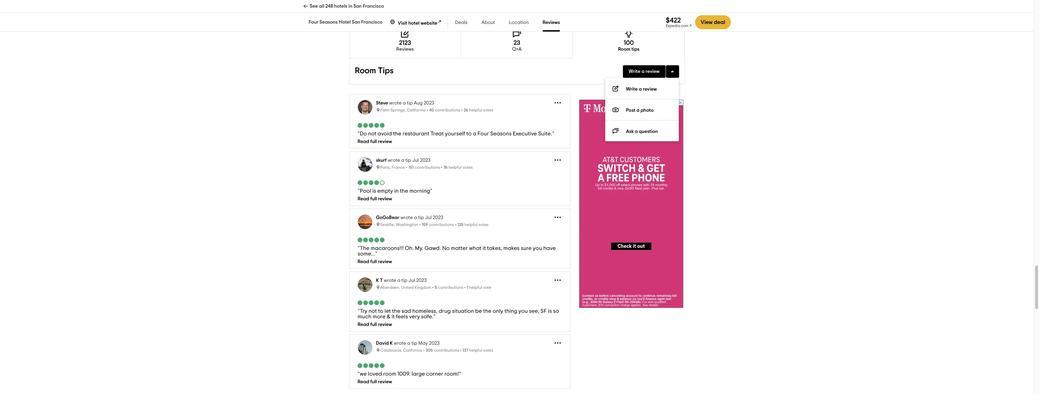 Task type: locate. For each thing, give the bounding box(es) containing it.
1 vertical spatial not
[[369, 309, 377, 314]]

0 vertical spatial san
[[354, 4, 362, 9]]

in right empty
[[395, 188, 399, 194]]

about
[[482, 20, 495, 25]]

full
[[371, 139, 377, 144], [371, 197, 377, 202], [371, 260, 377, 264], [371, 322, 377, 327], [371, 380, 377, 385]]

not inside the " do not avoid the restaurant treat yourself to a four seasons executive suite. " read full review
[[368, 131, 377, 137]]

2023 for do not avoid the restaurant treat yourself to a four seasons executive suite.
[[424, 101, 435, 106]]

1 vertical spatial seasons
[[491, 131, 512, 137]]

5
[[435, 286, 437, 290]]

san right hotels at the left top of page
[[354, 4, 362, 9]]

1 read from the top
[[358, 139, 370, 144]]

the right let
[[392, 309, 401, 314]]

full down more
[[371, 322, 377, 327]]

1 vertical spatial in
[[395, 188, 399, 194]]

tips
[[378, 67, 394, 75]]

tip for the macaroons!!! oh. my. gawd.  no matter what it takes, makes sure you have some...
[[418, 215, 424, 220]]

helpful right 26
[[470, 108, 483, 112]]

avoid
[[378, 131, 392, 137]]

0 vertical spatial room
[[619, 47, 631, 52]]

" left macaroons!!!
[[358, 246, 360, 251]]

gogobear
[[376, 215, 400, 220]]

0 vertical spatial it
[[483, 246, 486, 251]]

4 read from the top
[[358, 322, 370, 327]]

in inside the " pool is empty in the morning " read full review
[[395, 188, 399, 194]]

wrote right steve
[[390, 101, 402, 106]]

1 vertical spatial francisco
[[361, 20, 383, 25]]

helpful for do not avoid the restaurant treat yourself to a four seasons executive suite.
[[470, 108, 483, 112]]

0 horizontal spatial is
[[373, 188, 376, 194]]

francisco right hotel
[[361, 20, 383, 25]]

0 vertical spatial to
[[467, 131, 472, 137]]

steve
[[376, 101, 388, 106]]

tip up 151
[[406, 158, 412, 163]]

wrote right skurf link
[[388, 158, 400, 163]]

helpful for pool is empty in the morning
[[449, 165, 462, 170]]

0 vertical spatial francisco
[[363, 4, 384, 9]]

hotels
[[334, 4, 348, 9]]

write up post
[[626, 87, 638, 92]]

2023 up 40
[[424, 101, 435, 106]]

to right the yourself
[[467, 131, 472, 137]]

it inside '" try not to let the sad homeless, drug situation be the only thing you see, sf is so much more & it feels very safe.'
[[392, 314, 395, 320]]

not inside '" try not to let the sad homeless, drug situation be the only thing you see, sf is so much more & it feels very safe.'
[[369, 309, 377, 314]]

0 vertical spatial k
[[376, 278, 379, 283]]

david k wrote a tip may 2023
[[376, 341, 440, 346]]

read full review for macaroons!!!
[[358, 260, 392, 264]]

0 vertical spatial not
[[368, 131, 377, 137]]

votes for the macaroons!!! oh. my. gawd.  no matter what it takes, makes sure you have some...
[[479, 223, 489, 227]]

1 horizontal spatial room
[[619, 47, 631, 52]]

0 vertical spatial you
[[533, 246, 542, 251]]

0 vertical spatial read full review
[[358, 260, 392, 264]]

you
[[533, 246, 542, 251], [519, 309, 528, 314]]

post a photo
[[626, 108, 654, 113]]

1 vertical spatial read full review
[[358, 322, 392, 327]]

votes for we loved room 1009.  large corner room!
[[484, 348, 494, 353]]

review inside the " do not avoid the restaurant treat yourself to a four seasons executive suite. " read full review
[[378, 139, 392, 144]]

1 vertical spatial four
[[478, 131, 489, 137]]

helpful right 125
[[465, 223, 478, 227]]

oh.
[[405, 246, 414, 251]]

read down some...
[[358, 260, 370, 264]]

helpful right 76
[[449, 165, 462, 170]]

visit
[[398, 21, 408, 26]]

write a review down tips
[[629, 69, 660, 74]]

100 room tips
[[619, 40, 640, 52]]

empty
[[378, 188, 393, 194]]

wrote
[[390, 101, 402, 106], [388, 158, 400, 163], [401, 215, 413, 220], [384, 278, 397, 283], [394, 341, 407, 346]]

k right david
[[390, 341, 393, 346]]

write a review link down tips
[[623, 65, 666, 78]]

votes right 125
[[479, 223, 489, 227]]

1 vertical spatial write a review link
[[606, 78, 679, 99]]

a inside the " do not avoid the restaurant treat yourself to a four seasons executive suite. " read full review
[[473, 131, 477, 137]]

no
[[443, 246, 450, 251]]

is left so at the right
[[548, 309, 552, 314]]

1 full from the top
[[371, 139, 377, 144]]

1 vertical spatial jul
[[425, 215, 432, 220]]

room
[[384, 371, 397, 377]]

0 vertical spatial four
[[309, 20, 319, 25]]

contributions for "
[[415, 165, 440, 170]]

helpful
[[470, 108, 483, 112], [449, 165, 462, 170], [465, 223, 478, 227], [469, 286, 483, 290], [470, 348, 483, 353]]

full up skurf link
[[371, 139, 377, 144]]

helpful right 1
[[469, 286, 483, 290]]

ask
[[626, 129, 634, 134]]

wrote right the david k link at the left of the page
[[394, 341, 407, 346]]

1 horizontal spatial you
[[533, 246, 542, 251]]

visit hotel website link
[[390, 18, 443, 26]]

skurf
[[376, 158, 387, 163]]

restaurant
[[403, 131, 430, 137]]

1 horizontal spatial four
[[478, 131, 489, 137]]

" do not avoid the restaurant treat yourself to a four seasons executive suite. " read full review
[[358, 131, 555, 144]]

see,
[[529, 309, 540, 314]]

not right do
[[368, 131, 377, 137]]

3 read from the top
[[358, 260, 370, 264]]

seasons left the executive at the top of page
[[491, 131, 512, 137]]

full inside " we loved room 1009.  large corner room! " read full review
[[371, 380, 377, 385]]

skurf link
[[376, 158, 387, 163]]

advertisement region
[[580, 100, 684, 308]]

jul right t
[[409, 278, 415, 283]]

four right the yourself
[[478, 131, 489, 137]]

full inside the " pool is empty in the morning " read full review
[[371, 197, 377, 202]]

1 vertical spatial you
[[519, 309, 528, 314]]

francisco up four seasons hotel san francisco
[[363, 4, 384, 9]]

5 read from the top
[[358, 380, 370, 385]]

four inside the " do not avoid the restaurant treat yourself to a four seasons executive suite. " read full review
[[478, 131, 489, 137]]

5 read full review link from the top
[[358, 380, 562, 385]]

read full review link down room!
[[358, 380, 562, 385]]

votes right 76
[[463, 165, 473, 170]]

room inside 100 room tips
[[619, 47, 631, 52]]

2023 for the macaroons!!! oh. my. gawd.  no matter what it takes, makes sure you have some...
[[433, 215, 444, 220]]

write down tips
[[629, 69, 641, 74]]

executive
[[513, 131, 537, 137]]

2023 up 151 contributions 76 helpful votes
[[420, 158, 431, 163]]

not right try
[[369, 309, 377, 314]]

" down "305 contributions 137 helpful votes"
[[459, 371, 461, 377]]

seasons down 248
[[320, 20, 338, 25]]

jul up 159
[[425, 215, 432, 220]]

read full review link
[[358, 139, 562, 144], [358, 197, 562, 202], [358, 260, 562, 264], [358, 322, 562, 327], [358, 380, 562, 385]]

wrote for do not avoid the restaurant treat yourself to a four seasons executive suite.
[[390, 101, 402, 106]]

1 horizontal spatial to
[[467, 131, 472, 137]]

pool
[[360, 188, 371, 194]]

" inside the " the macaroons!!! oh. my. gawd.  no matter what it takes, makes sure you have some...
[[358, 246, 360, 251]]

helpful right 137 at the left bottom of page
[[470, 348, 483, 353]]

four down see
[[309, 20, 319, 25]]

0 horizontal spatial to
[[378, 309, 384, 314]]

0 horizontal spatial it
[[392, 314, 395, 320]]

to left let
[[378, 309, 384, 314]]

1 horizontal spatial it
[[483, 246, 486, 251]]

read full review down some...
[[358, 260, 392, 264]]

contributions for yourself
[[435, 108, 461, 112]]

0 horizontal spatial in
[[349, 4, 353, 9]]

1 horizontal spatial is
[[548, 309, 552, 314]]

read full review
[[358, 260, 392, 264], [358, 322, 392, 327]]

see
[[310, 4, 318, 9]]

" left more
[[358, 309, 360, 314]]

in for hotels
[[349, 4, 353, 9]]

read full review link down the yourself
[[358, 139, 562, 144]]

" left loved at bottom
[[358, 371, 360, 377]]

website
[[421, 21, 438, 26]]

contributions
[[435, 108, 461, 112], [415, 165, 440, 170], [429, 223, 454, 227], [438, 286, 464, 290], [434, 348, 459, 353]]

1 vertical spatial is
[[548, 309, 552, 314]]

try
[[360, 309, 368, 314]]

4 read full review link from the top
[[358, 322, 562, 327]]

" left drug
[[434, 314, 436, 320]]

sf
[[541, 309, 547, 314]]

you right sure
[[533, 246, 542, 251]]

1 horizontal spatial in
[[395, 188, 399, 194]]

it right "&"
[[392, 314, 395, 320]]

have
[[544, 246, 556, 251]]

jul up 151
[[413, 158, 419, 163]]

room down 100
[[619, 47, 631, 52]]

2 vertical spatial jul
[[409, 278, 415, 283]]

feels
[[396, 314, 408, 320]]

it
[[483, 246, 486, 251], [392, 314, 395, 320]]

2 full from the top
[[371, 197, 377, 202]]

1 vertical spatial it
[[392, 314, 395, 320]]

votes right 26
[[483, 108, 494, 112]]

" try not to let the sad homeless, drug situation be the only thing you see, sf is so much more & it feels very safe.
[[358, 309, 559, 320]]

tip up 159
[[418, 215, 424, 220]]

full down loved at bottom
[[371, 380, 377, 385]]

2 read from the top
[[358, 197, 370, 202]]

votes right 137 at the left bottom of page
[[484, 348, 494, 353]]

helpful for we loved room 1009.  large corner room!
[[470, 348, 483, 353]]

"
[[358, 131, 360, 137], [553, 131, 555, 137], [358, 188, 360, 194], [430, 188, 433, 194], [358, 246, 360, 251], [376, 251, 378, 257], [358, 309, 360, 314], [434, 314, 436, 320], [358, 371, 360, 377], [459, 371, 461, 377]]

the left the morning
[[400, 188, 409, 194]]

takes,
[[487, 246, 503, 251]]

wrote right gogobear
[[401, 215, 413, 220]]

0 vertical spatial in
[[349, 4, 353, 9]]

skurf wrote a tip jul 2023
[[376, 158, 431, 163]]

1 vertical spatial k
[[390, 341, 393, 346]]

0 vertical spatial reviews
[[543, 20, 560, 25]]

contributions right 40
[[435, 108, 461, 112]]

jul
[[413, 158, 419, 163], [425, 215, 432, 220], [409, 278, 415, 283]]

read
[[358, 139, 370, 144], [358, 197, 370, 202], [358, 260, 370, 264], [358, 322, 370, 327], [358, 380, 370, 385]]

2023 up 305
[[429, 341, 440, 346]]

room tips
[[355, 67, 394, 75]]

read down "we"
[[358, 380, 370, 385]]

1 read full review from the top
[[358, 260, 392, 264]]

it right the what
[[483, 246, 486, 251]]

votes
[[483, 108, 494, 112], [463, 165, 473, 170], [479, 223, 489, 227], [484, 348, 494, 353]]

tip left aug
[[407, 101, 413, 106]]

the inside the " pool is empty in the morning " read full review
[[400, 188, 409, 194]]

san right hotel
[[352, 20, 360, 25]]

5 full from the top
[[371, 380, 377, 385]]

read full review link up 125
[[358, 197, 562, 202]]

wrote right t
[[384, 278, 397, 283]]

k left t
[[376, 278, 379, 283]]

&
[[387, 314, 391, 320]]

do
[[360, 131, 367, 137]]

the right avoid
[[393, 131, 402, 137]]

hotel
[[339, 20, 351, 25]]

full inside the " do not avoid the restaurant treat yourself to a four seasons executive suite. " read full review
[[371, 139, 377, 144]]

steve wrote a tip aug 2023
[[376, 101, 435, 106]]

reviews down the 2123
[[397, 47, 414, 52]]

76
[[444, 165, 448, 170]]

read down do
[[358, 139, 370, 144]]

full down pool
[[371, 197, 377, 202]]

3 read full review link from the top
[[358, 260, 562, 264]]

159
[[422, 223, 428, 227]]

the right be
[[484, 309, 492, 314]]

in right hotels at the left top of page
[[349, 4, 353, 9]]

contributions right 151
[[415, 165, 440, 170]]

0 vertical spatial seasons
[[320, 20, 338, 25]]

" we loved room 1009.  large corner room! " read full review
[[358, 371, 461, 385]]

contributions right 159
[[429, 223, 454, 227]]

0 vertical spatial is
[[373, 188, 376, 194]]

review inside the " pool is empty in the morning " read full review
[[378, 197, 392, 202]]

write a review up the post a photo
[[626, 87, 657, 92]]

0 vertical spatial jul
[[413, 158, 419, 163]]

0 horizontal spatial you
[[519, 309, 528, 314]]

1 horizontal spatial k
[[390, 341, 393, 346]]

read full review link down '" try not to let the sad homeless, drug situation be the only thing you see, sf is so much more & it feels very safe.'
[[358, 322, 562, 327]]

read down much
[[358, 322, 370, 327]]

matter
[[451, 246, 468, 251]]

in for empty
[[395, 188, 399, 194]]

read full review down more
[[358, 322, 392, 327]]

full down some...
[[371, 260, 377, 264]]

write a review link
[[623, 65, 666, 78], [606, 78, 679, 99]]

0 horizontal spatial reviews
[[397, 47, 414, 52]]

1009.
[[398, 371, 411, 377]]

reviews right location
[[543, 20, 560, 25]]

contributions right 305
[[434, 348, 459, 353]]

read full review link down the " the macaroons!!! oh. my. gawd.  no matter what it takes, makes sure you have some...
[[358, 260, 562, 264]]

0 horizontal spatial four
[[309, 20, 319, 25]]

" down 151 contributions 76 helpful votes
[[430, 188, 433, 194]]

2023 up 159 contributions 125 helpful votes in the left of the page
[[433, 215, 444, 220]]

1 vertical spatial room
[[355, 67, 376, 75]]

in inside see all 248 hotels in san francisco link
[[349, 4, 353, 9]]

room left tips
[[355, 67, 376, 75]]

1 read full review link from the top
[[358, 139, 562, 144]]

room
[[619, 47, 631, 52], [355, 67, 376, 75]]

read full review link for yourself
[[358, 139, 562, 144]]

2 read full review link from the top
[[358, 197, 562, 202]]

wrote for the macaroons!!! oh. my. gawd.  no matter what it takes, makes sure you have some...
[[401, 215, 413, 220]]

write a review link up the post a photo
[[606, 78, 679, 99]]

more
[[373, 314, 386, 320]]

2 read full review from the top
[[358, 322, 392, 327]]

is right pool
[[373, 188, 376, 194]]

read inside " we loved room 1009.  large corner room! " read full review
[[358, 380, 370, 385]]

4 full from the top
[[371, 322, 377, 327]]

2123 reviews
[[397, 40, 414, 52]]

is
[[373, 188, 376, 194], [548, 309, 552, 314]]

you inside '" try not to let the sad homeless, drug situation be the only thing you see, sf is so much more & it feels very safe.'
[[519, 309, 528, 314]]

write a review
[[629, 69, 660, 74], [626, 87, 657, 92]]

0 horizontal spatial seasons
[[320, 20, 338, 25]]

you left see,
[[519, 309, 528, 314]]

1 vertical spatial san
[[352, 20, 360, 25]]

in
[[349, 4, 353, 9], [395, 188, 399, 194]]

jul for pool is empty in the morning
[[413, 158, 419, 163]]

read down pool
[[358, 197, 370, 202]]

2023 for pool is empty in the morning
[[420, 158, 431, 163]]

tip
[[407, 101, 413, 106], [406, 158, 412, 163], [418, 215, 424, 220], [402, 278, 408, 283], [412, 341, 418, 346]]

1 horizontal spatial seasons
[[491, 131, 512, 137]]

read full review for not
[[358, 322, 392, 327]]

1 vertical spatial to
[[378, 309, 384, 314]]

1 vertical spatial reviews
[[397, 47, 414, 52]]

homeless,
[[413, 309, 438, 314]]



Task type: vqa. For each thing, say whether or not it's contained in the screenshot.
CONGRATS
no



Task type: describe. For each thing, give the bounding box(es) containing it.
only
[[493, 309, 504, 314]]

helpful for the macaroons!!! oh. my. gawd.  no matter what it takes, makes sure you have some...
[[465, 223, 478, 227]]

view
[[701, 19, 713, 25]]

macaroons!!!
[[371, 246, 404, 251]]

makes
[[504, 246, 520, 251]]

review inside " we loved room 1009.  large corner room! " read full review
[[378, 380, 392, 385]]

corner
[[427, 371, 444, 377]]

137
[[463, 348, 469, 353]]

k t wrote a tip jul 2023
[[376, 278, 427, 283]]

let
[[385, 309, 391, 314]]

5 contributions 1 helpful vote
[[435, 286, 492, 290]]

305 contributions 137 helpful votes
[[426, 348, 494, 353]]

not for try
[[369, 309, 377, 314]]

40 contributions 26 helpful votes
[[429, 108, 494, 112]]

gawd.
[[425, 246, 441, 251]]

my.
[[415, 246, 424, 251]]

tips
[[632, 47, 640, 52]]

morning
[[410, 188, 430, 194]]

q+a
[[513, 47, 522, 52]]

sad
[[402, 309, 411, 314]]

3 full from the top
[[371, 260, 377, 264]]

" left avoid
[[358, 131, 360, 137]]

large
[[412, 371, 425, 377]]

40
[[429, 108, 434, 112]]

see all 248 hotels in san francisco
[[310, 4, 384, 9]]

305
[[426, 348, 433, 353]]

1 vertical spatial write a review
[[626, 87, 657, 92]]

deals
[[455, 20, 468, 25]]

" left empty
[[358, 188, 360, 194]]

0 vertical spatial write a review link
[[623, 65, 666, 78]]

1
[[467, 286, 469, 290]]

1 vertical spatial write
[[626, 87, 638, 92]]

drug
[[439, 309, 451, 314]]

" right the executive at the top of page
[[553, 131, 555, 137]]

vote
[[483, 286, 492, 290]]

is inside '" try not to let the sad homeless, drug situation be the only thing you see, sf is so much more & it feels very safe.'
[[548, 309, 552, 314]]

suite.
[[539, 131, 553, 137]]

tip for do not avoid the restaurant treat yourself to a four seasons executive suite.
[[407, 101, 413, 106]]

you inside the " the macaroons!!! oh. my. gawd.  no matter what it takes, makes sure you have some...
[[533, 246, 542, 251]]

1 horizontal spatial reviews
[[543, 20, 560, 25]]

read full review link for "
[[358, 197, 562, 202]]

23
[[514, 40, 521, 46]]

view deal button
[[696, 15, 731, 29]]

steve link
[[376, 101, 388, 106]]

26
[[464, 108, 469, 112]]

0 horizontal spatial k
[[376, 278, 379, 283]]

may
[[419, 341, 428, 346]]

david
[[376, 341, 389, 346]]

gogobear wrote a tip jul 2023
[[376, 215, 444, 220]]

$422
[[666, 17, 682, 24]]

0 vertical spatial write
[[629, 69, 641, 74]]

" the macaroons!!! oh. my. gawd.  no matter what it takes, makes sure you have some...
[[358, 246, 556, 257]]

what
[[469, 246, 482, 251]]

see all 248 hotels in san francisco link
[[303, 0, 384, 13]]

some...
[[358, 251, 376, 257]]

the
[[360, 246, 370, 251]]

100
[[624, 40, 634, 46]]

votes for do not avoid the restaurant treat yourself to a four seasons executive suite.
[[483, 108, 494, 112]]

visit hotel website
[[398, 21, 438, 26]]

read inside the " do not avoid the restaurant treat yourself to a four seasons executive suite. " read full review
[[358, 139, 370, 144]]

to inside '" try not to let the sad homeless, drug situation be the only thing you see, sf is so much more & it feels very safe.'
[[378, 309, 384, 314]]

tip for pool is empty in the morning
[[406, 158, 412, 163]]

it inside the " the macaroons!!! oh. my. gawd.  no matter what it takes, makes sure you have some...
[[483, 246, 486, 251]]

situation
[[452, 309, 474, 314]]

2023 up the homeless,
[[416, 278, 427, 283]]

jul for the macaroons!!! oh. my. gawd.  no matter what it takes, makes sure you have some...
[[425, 215, 432, 220]]

four seasons hotel san francisco
[[309, 20, 383, 25]]

23 q+a
[[513, 40, 522, 52]]

all
[[319, 4, 325, 9]]

we
[[360, 371, 367, 377]]

votes for pool is empty in the morning
[[463, 165, 473, 170]]

0 horizontal spatial room
[[355, 67, 376, 75]]

be
[[476, 309, 482, 314]]

2123
[[399, 40, 411, 46]]

thing
[[505, 309, 518, 314]]

151 contributions 76 helpful votes
[[409, 165, 473, 170]]

location
[[509, 20, 529, 25]]

read full review link for room!
[[358, 380, 562, 385]]

" pool is empty in the morning " read full review
[[358, 188, 433, 202]]

sure
[[521, 246, 532, 251]]

yourself
[[445, 131, 466, 137]]

so
[[554, 309, 559, 314]]

view deal
[[701, 19, 726, 25]]

0 vertical spatial write a review
[[629, 69, 660, 74]]

helpful for try not to let the sad homeless, drug situation be the only thing you see, sf is so much more & it feels very safe.
[[469, 286, 483, 290]]

safe.
[[421, 314, 434, 320]]

david k link
[[376, 341, 393, 346]]

248
[[326, 4, 333, 9]]

treat
[[431, 131, 444, 137]]

" right "the"
[[376, 251, 378, 257]]

hotel
[[409, 21, 420, 26]]

151
[[409, 165, 414, 170]]

not for do
[[368, 131, 377, 137]]

gogobear link
[[376, 215, 400, 220]]

wrote for pool is empty in the morning
[[388, 158, 400, 163]]

159 contributions 125 helpful votes
[[422, 223, 489, 227]]

room!
[[445, 371, 459, 377]]

to inside the " do not avoid the restaurant treat yourself to a four seasons executive suite. " read full review
[[467, 131, 472, 137]]

the inside the " do not avoid the restaurant treat yourself to a four seasons executive suite. " read full review
[[393, 131, 402, 137]]

seasons inside the " do not avoid the restaurant treat yourself to a four seasons executive suite. " read full review
[[491, 131, 512, 137]]

t
[[380, 278, 383, 283]]

deal
[[714, 19, 726, 25]]

photo
[[641, 108, 654, 113]]

contributions for room!
[[434, 348, 459, 353]]

is inside the " pool is empty in the morning " read full review
[[373, 188, 376, 194]]

very
[[409, 314, 420, 320]]

ask a question
[[626, 129, 658, 134]]

much
[[358, 314, 372, 320]]

tip left the may
[[412, 341, 418, 346]]

question
[[639, 129, 658, 134]]

tip right t
[[402, 278, 408, 283]]

read inside the " pool is empty in the morning " read full review
[[358, 197, 370, 202]]

" inside '" try not to let the sad homeless, drug situation be the only thing you see, sf is so much more & it feels very safe.'
[[358, 309, 360, 314]]

contributions right the 5
[[438, 286, 464, 290]]



